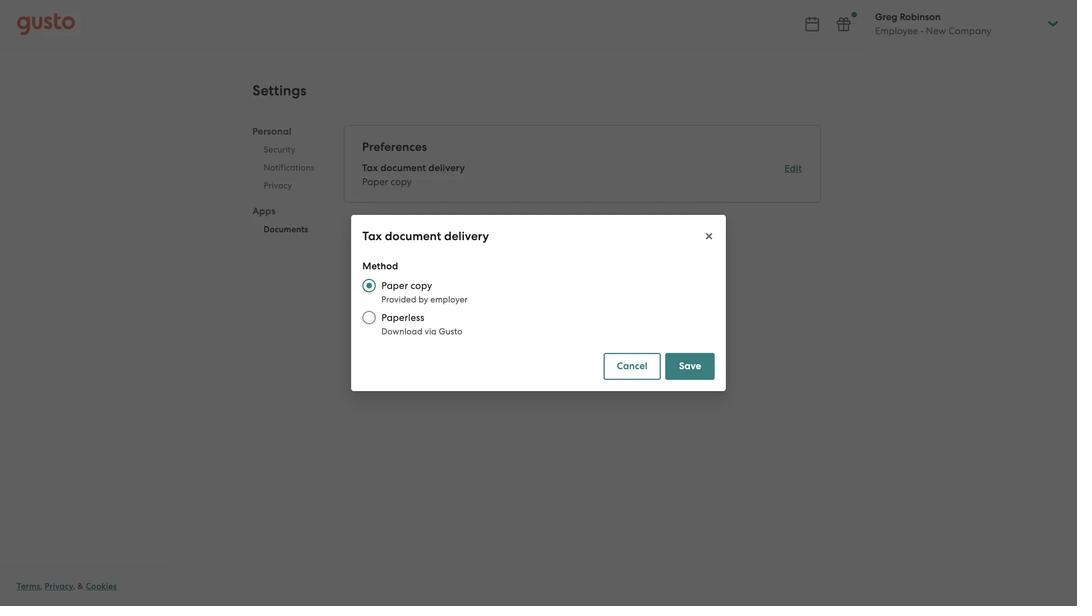 Task type: locate. For each thing, give the bounding box(es) containing it.
tax up method
[[363, 229, 382, 244]]

copy
[[391, 176, 412, 187], [411, 280, 432, 291]]

delivery for tax document delivery
[[444, 229, 489, 244]]

notifications
[[264, 163, 315, 173]]

document inside the "tax document delivery paper copy"
[[381, 162, 426, 174]]

1 horizontal spatial ,
[[73, 581, 75, 591]]

by
[[419, 295, 428, 305]]

privacy link left &
[[45, 581, 73, 591]]

preferences
[[362, 140, 427, 154]]

0 vertical spatial tax
[[362, 162, 378, 174]]

apps
[[253, 205, 276, 217]]

paper up provided
[[382, 280, 408, 291]]

privacy
[[264, 181, 292, 191], [45, 581, 73, 591]]

personal
[[253, 126, 292, 137]]

delivery
[[429, 162, 465, 174], [444, 229, 489, 244]]

tax document delivery paper copy
[[362, 162, 465, 187]]

0 horizontal spatial privacy link
[[45, 581, 73, 591]]

tax inside the "tax document delivery paper copy"
[[362, 162, 378, 174]]

1 vertical spatial privacy link
[[45, 581, 73, 591]]

tax
[[362, 162, 378, 174], [363, 229, 382, 244]]

cookies
[[86, 581, 117, 591]]

privacy down "notifications" link at the left top of page
[[264, 181, 292, 191]]

delivery inside the "tax document delivery paper copy"
[[429, 162, 465, 174]]

0 vertical spatial copy
[[391, 176, 412, 187]]

document up method
[[385, 229, 441, 244]]

copy down the preferences on the left top of page
[[391, 176, 412, 187]]

0 vertical spatial document
[[381, 162, 426, 174]]

save
[[679, 360, 701, 372]]

privacy left &
[[45, 581, 73, 591]]

delivery inside dialog
[[444, 229, 489, 244]]

1 horizontal spatial privacy link
[[253, 177, 326, 195]]

download via gusto
[[382, 327, 463, 337]]

2 , from the left
[[73, 581, 75, 591]]

0 vertical spatial privacy
[[264, 181, 292, 191]]

group containing personal
[[253, 125, 326, 242]]

group
[[253, 125, 326, 242]]

Paper copy radio
[[357, 273, 382, 298]]

tax for tax document delivery
[[363, 229, 382, 244]]

documents
[[264, 224, 308, 235]]

tax document delivery
[[363, 229, 489, 244]]

1 vertical spatial delivery
[[444, 229, 489, 244]]

tax down the preferences on the left top of page
[[362, 162, 378, 174]]

provided
[[382, 295, 417, 305]]

,
[[40, 581, 43, 591], [73, 581, 75, 591]]

paper inside the "tax document delivery paper copy"
[[362, 176, 388, 187]]

1 vertical spatial paper
[[382, 280, 408, 291]]

terms , privacy , & cookies
[[17, 581, 117, 591]]

gusto navigation element
[[0, 48, 168, 93]]

1 vertical spatial copy
[[411, 280, 432, 291]]

paper
[[362, 176, 388, 187], [382, 280, 408, 291]]

1 horizontal spatial privacy
[[264, 181, 292, 191]]

settings
[[253, 82, 306, 99]]

1 vertical spatial privacy
[[45, 581, 73, 591]]

privacy link down notifications
[[253, 177, 326, 195]]

tax inside dialog
[[363, 229, 382, 244]]

document
[[381, 162, 426, 174], [385, 229, 441, 244]]

0 vertical spatial paper
[[362, 176, 388, 187]]

document down the preferences on the left top of page
[[381, 162, 426, 174]]

paper copy
[[382, 280, 432, 291]]

document for tax document delivery
[[385, 229, 441, 244]]

terms link
[[17, 581, 40, 591]]

terms
[[17, 581, 40, 591]]

paper down the preferences on the left top of page
[[362, 176, 388, 187]]

via
[[425, 327, 437, 337]]

1 vertical spatial tax
[[363, 229, 382, 244]]

1 vertical spatial document
[[385, 229, 441, 244]]

0 vertical spatial delivery
[[429, 162, 465, 174]]

0 horizontal spatial ,
[[40, 581, 43, 591]]

privacy link
[[253, 177, 326, 195], [45, 581, 73, 591]]

copy up by
[[411, 280, 432, 291]]

tax document delivery element
[[362, 162, 802, 189]]

document inside tax document delivery dialog
[[385, 229, 441, 244]]

tax for tax document delivery paper copy
[[362, 162, 378, 174]]



Task type: describe. For each thing, give the bounding box(es) containing it.
security
[[264, 145, 296, 155]]

delivery for tax document delivery paper copy
[[429, 162, 465, 174]]

0 horizontal spatial privacy
[[45, 581, 73, 591]]

1 , from the left
[[40, 581, 43, 591]]

paper inside tax document delivery dialog
[[382, 280, 408, 291]]

notifications link
[[253, 159, 326, 177]]

preferences group
[[362, 139, 802, 189]]

provided by employer
[[382, 295, 468, 305]]

copy inside the "tax document delivery paper copy"
[[391, 176, 412, 187]]

cookies button
[[86, 580, 117, 593]]

privacy inside group
[[264, 181, 292, 191]]

security link
[[253, 141, 326, 159]]

cancel
[[617, 360, 648, 372]]

edit
[[785, 163, 802, 175]]

edit link
[[785, 163, 802, 175]]

&
[[77, 581, 84, 591]]

gusto
[[439, 327, 463, 337]]

document for tax document delivery paper copy
[[381, 162, 426, 174]]

method
[[363, 260, 398, 272]]

cancel button
[[604, 353, 661, 380]]

paperless
[[382, 312, 425, 323]]

documents link
[[253, 221, 326, 239]]

home image
[[17, 13, 75, 35]]

account menu element
[[861, 0, 1061, 48]]

Paperless radio
[[357, 305, 382, 330]]

employer
[[431, 295, 468, 305]]

save button
[[666, 353, 715, 380]]

download
[[382, 327, 423, 337]]

0 vertical spatial privacy link
[[253, 177, 326, 195]]

tax document delivery dialog
[[351, 215, 726, 391]]

copy inside tax document delivery dialog
[[411, 280, 432, 291]]



Task type: vqa. For each thing, say whether or not it's contained in the screenshot.
document in Dialog
yes



